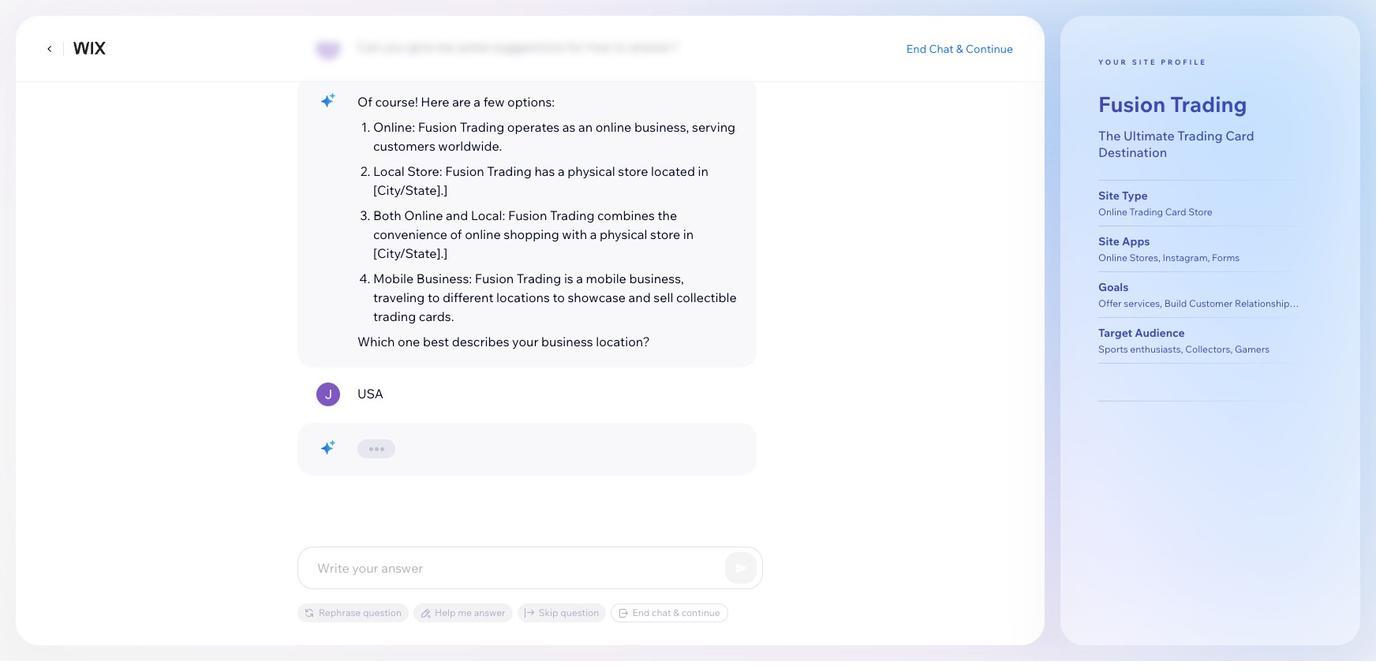 Task type: locate. For each thing, give the bounding box(es) containing it.
2 question from the left
[[561, 607, 600, 619]]

jacob image
[[317, 36, 340, 59], [317, 383, 340, 407]]

site inside site apps online stores, instagram, forms
[[1099, 234, 1120, 248]]

the ultimate trading card destination
[[1099, 128, 1255, 160]]

and inside the both online and local: fusion trading combines the convenience of online shopping with a physical store in [city/state].]
[[446, 208, 468, 223]]

question right skip
[[561, 607, 600, 619]]

both online and local: fusion trading combines the convenience of online shopping with a physical store in [city/state].]
[[373, 208, 694, 261]]

end
[[907, 42, 927, 56], [633, 607, 650, 619]]

mobile
[[373, 271, 414, 287]]

1 vertical spatial me
[[458, 607, 472, 619]]

physical down an
[[568, 163, 616, 179]]

store
[[618, 163, 649, 179], [651, 227, 681, 242]]

answer
[[474, 607, 506, 619]]

0 horizontal spatial and
[[446, 208, 468, 223]]

location?
[[596, 334, 650, 350]]

0 horizontal spatial online
[[465, 227, 501, 242]]

0 vertical spatial site
[[1099, 188, 1120, 203]]

forms
[[1213, 251, 1240, 263]]

and inside mobile business: fusion trading is a mobile business, traveling to different locations to showcase and sell collectible trading cards.
[[629, 290, 651, 306]]

showcase
[[568, 290, 626, 306]]

2 jacob image from the top
[[317, 383, 340, 407]]

goals
[[1099, 280, 1129, 294]]

in inside local store: fusion trading has a physical store located in [city/state].]
[[698, 163, 709, 179]]

fusion down 'worldwide.'
[[445, 163, 484, 179]]

trading inside site type online trading card store
[[1130, 206, 1164, 218]]

1 horizontal spatial end
[[907, 42, 927, 56]]

how
[[587, 39, 612, 54]]

online inside site apps online stores, instagram, forms
[[1099, 251, 1128, 263]]

0 vertical spatial and
[[446, 208, 468, 223]]

physical inside the both online and local: fusion trading combines the convenience of online shopping with a physical store in [city/state].]
[[600, 227, 648, 242]]

0 vertical spatial end
[[907, 42, 927, 56]]

trading inside the ultimate trading card destination
[[1178, 128, 1223, 144]]

suggestions
[[493, 39, 565, 54]]

0 vertical spatial card
[[1226, 128, 1255, 144]]

store inside the both online and local: fusion trading combines the convenience of online shopping with a physical store in [city/state].]
[[651, 227, 681, 242]]

to
[[615, 39, 627, 54], [428, 290, 440, 306], [553, 290, 565, 306]]

trading down type
[[1130, 206, 1164, 218]]

1 vertical spatial online
[[465, 227, 501, 242]]

end chat & continue button
[[907, 42, 1014, 56]]

of
[[450, 227, 462, 242]]

located
[[651, 163, 695, 179]]

customers
[[373, 138, 436, 154]]

0 vertical spatial [city/state].]
[[373, 182, 448, 198]]

card left store
[[1166, 206, 1187, 218]]

describes
[[452, 334, 510, 350]]

site
[[1099, 188, 1120, 203], [1099, 234, 1120, 248]]

a right has
[[558, 163, 565, 179]]

0 vertical spatial jacob image
[[317, 36, 340, 59]]

2 [city/state].] from the top
[[373, 246, 448, 261]]

1 horizontal spatial store
[[651, 227, 681, 242]]

store
[[1189, 206, 1213, 218]]

jacob image left can
[[317, 36, 340, 59]]

operates
[[507, 119, 560, 135]]

me
[[436, 39, 455, 54], [458, 607, 472, 619]]

1 horizontal spatial &
[[957, 42, 964, 56]]

1 question from the left
[[363, 607, 402, 619]]

site left type
[[1099, 188, 1120, 203]]

in right located
[[698, 163, 709, 179]]

0 vertical spatial online
[[596, 119, 632, 135]]

fusion up shopping
[[508, 208, 547, 223]]

question for rephrase question
[[363, 607, 402, 619]]

store down the
[[651, 227, 681, 242]]

business, up sell
[[630, 271, 684, 287]]

0 vertical spatial &
[[957, 42, 964, 56]]

question for skip question
[[561, 607, 600, 619]]

physical down combines
[[600, 227, 648, 242]]

1 horizontal spatial me
[[458, 607, 472, 619]]

0 horizontal spatial &
[[674, 607, 680, 619]]

and left sell
[[629, 290, 651, 306]]

1 vertical spatial card
[[1166, 206, 1187, 218]]

0 vertical spatial store
[[618, 163, 649, 179]]

you
[[384, 39, 405, 54]]

1 vertical spatial jacob image
[[317, 383, 340, 407]]

1 vertical spatial business,
[[630, 271, 684, 287]]

1 vertical spatial store
[[651, 227, 681, 242]]

in down located
[[684, 227, 694, 242]]

are
[[452, 94, 471, 110]]

store left located
[[618, 163, 649, 179]]

online right an
[[596, 119, 632, 135]]

1 horizontal spatial to
[[553, 290, 565, 306]]

fusion inside 'online: fusion trading operates as an online business, serving customers worldwide.'
[[418, 119, 457, 135]]

1 horizontal spatial online
[[596, 119, 632, 135]]

local
[[373, 163, 405, 179]]

me right help
[[458, 607, 472, 619]]

and
[[446, 208, 468, 223], [629, 290, 651, 306]]

and up of on the left of page
[[446, 208, 468, 223]]

0 horizontal spatial card
[[1166, 206, 1187, 218]]

0 vertical spatial business,
[[635, 119, 690, 135]]

1 vertical spatial end
[[633, 607, 650, 619]]

in
[[698, 163, 709, 179], [684, 227, 694, 242]]

online up convenience
[[404, 208, 443, 223]]

online down apps
[[1099, 251, 1128, 263]]

physical inside local store: fusion trading has a physical store located in [city/state].]
[[568, 163, 616, 179]]

1 site from the top
[[1099, 188, 1120, 203]]

online
[[596, 119, 632, 135], [465, 227, 501, 242]]

1 [city/state].] from the top
[[373, 182, 448, 198]]

site inside site type online trading card store
[[1099, 188, 1120, 203]]

to up cards.
[[428, 290, 440, 306]]

combines
[[598, 208, 655, 223]]

rephrase
[[319, 607, 361, 619]]

fusion
[[1099, 91, 1166, 118], [418, 119, 457, 135], [445, 163, 484, 179], [508, 208, 547, 223], [475, 271, 514, 287]]

skip
[[539, 607, 559, 619]]

site
[[1133, 58, 1158, 66]]

stores,
[[1130, 251, 1161, 263]]

1 vertical spatial &
[[674, 607, 680, 619]]

a right with
[[590, 227, 597, 242]]

skip question
[[539, 607, 600, 619]]

local store: fusion trading has a physical store located in [city/state].]
[[373, 163, 709, 198]]

trading
[[1171, 91, 1248, 118], [460, 119, 505, 135], [1178, 128, 1223, 144], [487, 163, 532, 179], [1130, 206, 1164, 218], [550, 208, 595, 223], [517, 271, 562, 287]]

question right rephrase
[[363, 607, 402, 619]]

rephrase question
[[319, 607, 402, 619]]

1 vertical spatial in
[[684, 227, 694, 242]]

help
[[435, 607, 456, 619]]

to down is
[[553, 290, 565, 306]]

trading up locations
[[517, 271, 562, 287]]

me right give
[[436, 39, 455, 54]]

continue
[[682, 607, 721, 619]]

0 vertical spatial in
[[698, 163, 709, 179]]

your site profile
[[1099, 58, 1208, 66]]

cards.
[[419, 309, 454, 324]]

a
[[474, 94, 481, 110], [558, 163, 565, 179], [590, 227, 597, 242], [577, 271, 583, 287]]

2 site from the top
[[1099, 234, 1120, 248]]

online inside the both online and local: fusion trading combines the convenience of online shopping with a physical store in [city/state].]
[[404, 208, 443, 223]]

trading up with
[[550, 208, 595, 223]]

ultimate
[[1124, 128, 1175, 144]]

1 horizontal spatial card
[[1226, 128, 1255, 144]]

fusion down 'here'
[[418, 119, 457, 135]]

chat
[[929, 42, 954, 56]]

[city/state].] down the store:
[[373, 182, 448, 198]]

1 vertical spatial and
[[629, 290, 651, 306]]

can you give me some suggestions for how to answer?
[[358, 39, 679, 54]]

1 horizontal spatial in
[[698, 163, 709, 179]]

to right how
[[615, 39, 627, 54]]

1 vertical spatial site
[[1099, 234, 1120, 248]]

a right is
[[577, 271, 583, 287]]

physical
[[568, 163, 616, 179], [600, 227, 648, 242]]

one
[[398, 334, 420, 350]]

fusion up different
[[475, 271, 514, 287]]

online for site apps
[[1099, 251, 1128, 263]]

fusion up ultimate
[[1099, 91, 1166, 118]]

1 horizontal spatial and
[[629, 290, 651, 306]]

online: fusion trading operates as an online business, serving customers worldwide.
[[373, 119, 736, 154]]

0 vertical spatial physical
[[568, 163, 616, 179]]

online down local:
[[465, 227, 501, 242]]

1 vertical spatial physical
[[600, 227, 648, 242]]

business, up located
[[635, 119, 690, 135]]

1 jacob image from the top
[[317, 36, 340, 59]]

course!
[[375, 94, 418, 110]]

0 horizontal spatial me
[[436, 39, 455, 54]]

help me answer
[[435, 607, 506, 619]]

a right are
[[474, 94, 481, 110]]

trading down fusion trading
[[1178, 128, 1223, 144]]

online
[[1099, 206, 1128, 218], [404, 208, 443, 223], [1099, 251, 1128, 263]]

site for site type
[[1099, 188, 1120, 203]]

mobile business: fusion trading is a mobile business, traveling to different locations to showcase and sell collectible trading cards.
[[373, 271, 737, 324]]

jacob image left usa
[[317, 383, 340, 407]]

online inside site type online trading card store
[[1099, 206, 1128, 218]]

the
[[1099, 128, 1121, 144]]

2 horizontal spatial to
[[615, 39, 627, 54]]

question
[[363, 607, 402, 619], [561, 607, 600, 619]]

0 horizontal spatial store
[[618, 163, 649, 179]]

collectible
[[676, 290, 737, 306]]

card down fusion trading
[[1226, 128, 1255, 144]]

[city/state].] inside the both online and local: fusion trading combines the convenience of online shopping with a physical store in [city/state].]
[[373, 246, 448, 261]]

0 horizontal spatial in
[[684, 227, 694, 242]]

business, inside mobile business: fusion trading is a mobile business, traveling to different locations to showcase and sell collectible trading cards.
[[630, 271, 684, 287]]

business, for online
[[635, 119, 690, 135]]

business, inside 'online: fusion trading operates as an online business, serving customers worldwide.'
[[635, 119, 690, 135]]

0 horizontal spatial to
[[428, 290, 440, 306]]

store inside local store: fusion trading has a physical store located in [city/state].]
[[618, 163, 649, 179]]

trading left has
[[487, 163, 532, 179]]

trading up 'worldwide.'
[[460, 119, 505, 135]]

destination
[[1099, 144, 1168, 160]]

target audience sports enthusiasts, collectors, gamers
[[1099, 326, 1270, 355]]

online down type
[[1099, 206, 1128, 218]]

0 horizontal spatial end
[[633, 607, 650, 619]]

1 vertical spatial [city/state].]
[[373, 246, 448, 261]]

0 horizontal spatial question
[[363, 607, 402, 619]]

1 horizontal spatial question
[[561, 607, 600, 619]]

card
[[1226, 128, 1255, 144], [1166, 206, 1187, 218]]

site left apps
[[1099, 234, 1120, 248]]

[city/state].] down convenience
[[373, 246, 448, 261]]

&
[[957, 42, 964, 56], [674, 607, 680, 619]]



Task type: describe. For each thing, give the bounding box(es) containing it.
trading inside the both online and local: fusion trading combines the convenience of online shopping with a physical store in [city/state].]
[[550, 208, 595, 223]]

end for end chat & continue
[[633, 607, 650, 619]]

site for site apps
[[1099, 234, 1120, 248]]

business, for mobile
[[630, 271, 684, 287]]

sell
[[654, 290, 674, 306]]

end chat & continue
[[907, 42, 1014, 56]]

has
[[535, 163, 555, 179]]

the
[[658, 208, 678, 223]]

fusion trading
[[1099, 91, 1248, 118]]

0 vertical spatial me
[[436, 39, 455, 54]]

[city/state].] inside local store: fusion trading has a physical store located in [city/state].]
[[373, 182, 448, 198]]

both
[[373, 208, 402, 223]]

traveling
[[373, 290, 425, 306]]

locations
[[497, 290, 550, 306]]

card inside the ultimate trading card destination
[[1226, 128, 1255, 144]]

trading
[[373, 309, 416, 324]]

online:
[[373, 119, 415, 135]]

worldwide.
[[438, 138, 502, 154]]

with
[[562, 227, 587, 242]]

online for site type
[[1099, 206, 1128, 218]]

fusion inside local store: fusion trading has a physical store located in [city/state].]
[[445, 163, 484, 179]]

profile
[[1161, 58, 1208, 66]]

some
[[457, 39, 490, 54]]

which one best describes your business location?
[[358, 334, 650, 350]]

a inside local store: fusion trading has a physical store located in [city/state].]
[[558, 163, 565, 179]]

which
[[358, 334, 395, 350]]

gamers
[[1235, 343, 1270, 355]]

& for chat
[[674, 607, 680, 619]]

audience
[[1135, 326, 1185, 340]]

collectors,
[[1186, 343, 1233, 355]]

your
[[1099, 58, 1129, 66]]

few
[[484, 94, 505, 110]]

fusion inside mobile business: fusion trading is a mobile business, traveling to different locations to showcase and sell collectible trading cards.
[[475, 271, 514, 287]]

options:
[[508, 94, 555, 110]]

trading inside local store: fusion trading has a physical store located in [city/state].]
[[487, 163, 532, 179]]

a inside mobile business: fusion trading is a mobile business, traveling to different locations to showcase and sell collectible trading cards.
[[577, 271, 583, 287]]

jacob image for can you give me some suggestions for how to answer?
[[317, 36, 340, 59]]

target
[[1099, 326, 1133, 340]]

serving
[[692, 119, 736, 135]]

an
[[579, 119, 593, 135]]

sports
[[1099, 343, 1129, 355]]

usa
[[358, 386, 384, 402]]

of
[[358, 94, 373, 110]]

business:
[[417, 271, 472, 287]]

trading inside 'online: fusion trading operates as an online business, serving customers worldwide.'
[[460, 119, 505, 135]]

business
[[542, 334, 593, 350]]

give
[[408, 39, 433, 54]]

site type online trading card store
[[1099, 188, 1213, 218]]

is
[[564, 271, 574, 287]]

end for end chat & continue
[[907, 42, 927, 56]]

different
[[443, 290, 494, 306]]

local:
[[471, 208, 506, 223]]

for
[[568, 39, 584, 54]]

in inside the both online and local: fusion trading combines the convenience of online shopping with a physical store in [city/state].]
[[684, 227, 694, 242]]

shopping
[[504, 227, 560, 242]]

fusion inside the both online and local: fusion trading combines the convenience of online shopping with a physical store in [city/state].]
[[508, 208, 547, 223]]

your
[[512, 334, 539, 350]]

here
[[421, 94, 450, 110]]

online inside 'online: fusion trading operates as an online business, serving customers worldwide.'
[[596, 119, 632, 135]]

trading inside mobile business: fusion trading is a mobile business, traveling to different locations to showcase and sell collectible trading cards.
[[517, 271, 562, 287]]

store:
[[408, 163, 443, 179]]

Write your answer text field
[[298, 548, 763, 589]]

instagram,
[[1163, 251, 1211, 263]]

best
[[423, 334, 449, 350]]

site apps online stores, instagram, forms
[[1099, 234, 1240, 263]]

a inside the both online and local: fusion trading combines the convenience of online shopping with a physical store in [city/state].]
[[590, 227, 597, 242]]

convenience
[[373, 227, 448, 242]]

apps
[[1123, 234, 1151, 248]]

mobile
[[586, 271, 627, 287]]

enthusiasts,
[[1131, 343, 1184, 355]]

trading down 'profile'
[[1171, 91, 1248, 118]]

end chat & continue
[[633, 607, 721, 619]]

chat
[[652, 607, 671, 619]]

can
[[358, 39, 381, 54]]

& for chat
[[957, 42, 964, 56]]

type
[[1123, 188, 1148, 203]]

of course! here are a few options:
[[358, 94, 555, 110]]

answer?
[[630, 39, 679, 54]]

card inside site type online trading card store
[[1166, 206, 1187, 218]]

as
[[563, 119, 576, 135]]

jacob image for usa
[[317, 383, 340, 407]]

online inside the both online and local: fusion trading combines the convenience of online shopping with a physical store in [city/state].]
[[465, 227, 501, 242]]

continue
[[966, 42, 1014, 56]]



Task type: vqa. For each thing, say whether or not it's contained in the screenshot.
Read
no



